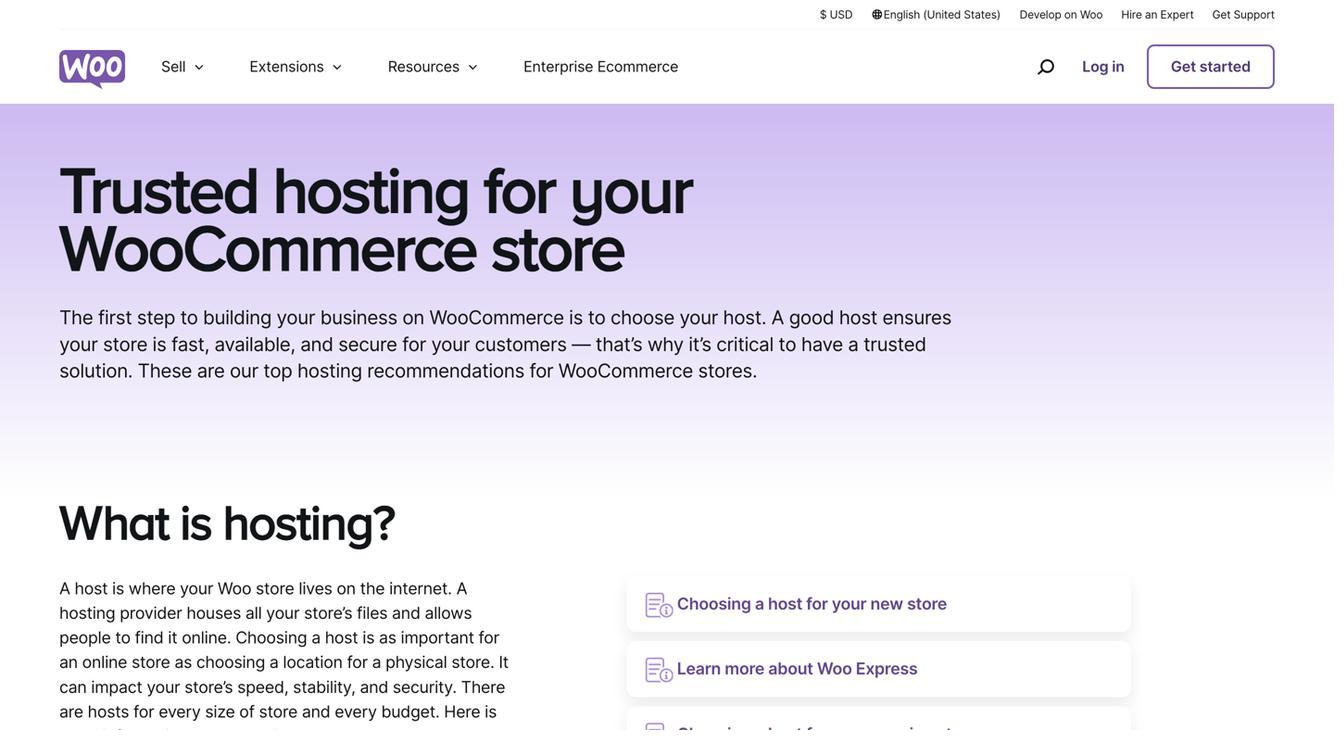Task type: vqa. For each thing, say whether or not it's contained in the screenshot.
information
yes



Task type: locate. For each thing, give the bounding box(es) containing it.
log in link
[[1075, 46, 1132, 87]]

host up have
[[839, 306, 878, 329]]

1 vertical spatial an
[[59, 653, 78, 672]]

store's down lives
[[304, 603, 352, 623]]

more information link image inside choosing a host for your new store link
[[645, 592, 673, 618]]

woocommerce up building
[[59, 211, 477, 283]]

are
[[197, 359, 225, 382], [59, 702, 83, 722]]

hosting?
[[223, 494, 395, 549]]

1 horizontal spatial as
[[379, 628, 396, 648]]

on right business
[[402, 306, 424, 329]]

a up allows
[[456, 579, 467, 598]]

0 horizontal spatial as
[[175, 653, 192, 672]]

search image
[[1031, 52, 1060, 82]]

0 horizontal spatial choosing
[[236, 628, 307, 648]]

as down files
[[379, 628, 396, 648]]

0 horizontal spatial on
[[337, 579, 356, 598]]

1 horizontal spatial every
[[335, 702, 377, 722]]

more information link image inside learn more about woo express link
[[645, 658, 673, 683]]

our
[[230, 359, 258, 382]]

on left the
[[337, 579, 356, 598]]

woocommerce
[[59, 211, 477, 283], [429, 306, 564, 329]]

an inside 'a host is where your woo store lives on the internet. a hosting provider houses all your store's files and allows people to find it online. choosing a host is as important for an online store as choosing a location for a physical store. it can impact your store's speed, stability, and security. there are hosts for every size of store and every budget. here is more information about hosting and some resource'
[[59, 653, 78, 672]]

online.
[[182, 628, 231, 648]]

for
[[484, 153, 555, 225], [402, 332, 426, 356], [529, 359, 553, 382], [806, 594, 828, 614], [479, 628, 499, 648], [347, 653, 368, 672], [133, 702, 154, 722]]

choosing up learn
[[677, 594, 751, 614]]

these
[[138, 359, 192, 382]]

2 vertical spatial on
[[337, 579, 356, 598]]

store.
[[452, 653, 494, 672]]

0 vertical spatial get
[[1213, 8, 1231, 21]]

1 vertical spatial choosing
[[236, 628, 307, 648]]

choosing
[[677, 594, 751, 614], [236, 628, 307, 648]]

fast,
[[171, 332, 209, 356]]

a right have
[[848, 332, 859, 356]]

0 horizontal spatial more
[[59, 727, 98, 730]]

on right develop
[[1064, 8, 1077, 21]]

get inside service navigation menu element
[[1171, 57, 1196, 76]]

a up learn more about woo express
[[755, 594, 764, 614]]

woocommerce inside trusted hosting for your woocommerce store
[[59, 211, 477, 283]]

find
[[135, 628, 164, 648]]

2 more information link image from the top
[[645, 658, 673, 683]]

0 vertical spatial choosing
[[677, 594, 751, 614]]

0 horizontal spatial get
[[1171, 57, 1196, 76]]

are down "can"
[[59, 702, 83, 722]]

a
[[848, 332, 859, 356], [755, 594, 764, 614], [311, 628, 321, 648], [270, 653, 279, 672], [372, 653, 381, 672]]

woo up all on the bottom left of page
[[218, 579, 251, 598]]

learn more about woo express
[[673, 659, 918, 679]]

trusted hosting for your woocommerce store
[[59, 153, 692, 283]]

0 vertical spatial woocommerce
[[59, 211, 477, 283]]

speed,
[[237, 677, 289, 697]]

choose
[[611, 306, 675, 329]]

critical
[[716, 332, 774, 356]]

about down choosing a host for your new store
[[768, 659, 813, 679]]

1 vertical spatial are
[[59, 702, 83, 722]]

and down business
[[300, 332, 333, 356]]

as
[[379, 628, 396, 648], [175, 653, 192, 672]]

1 vertical spatial woo
[[218, 579, 251, 598]]

to left "find"
[[115, 628, 130, 648]]

an right hire
[[1145, 8, 1158, 21]]

support
[[1234, 8, 1275, 21]]

about inside 'a host is where your woo store lives on the internet. a hosting provider houses all your store's files and allows people to find it online. choosing a host is as important for an online store as choosing a location for a physical store. it can impact your store's speed, stability, and security. there are hosts for every size of store and every budget. here is more information about hosting and some resource'
[[192, 727, 236, 730]]

0 horizontal spatial an
[[59, 653, 78, 672]]

more
[[725, 659, 765, 679], [59, 727, 98, 730]]

hire an expert
[[1121, 8, 1194, 21]]

impact
[[91, 677, 142, 697]]

host inside the first step to building your business on woocommerce is to choose your host. a good host ensures your store is fast, available, and secure for your customers — that's why it's critical to have a trusted solution. these are our top hosting recommendations for woocommerce stores.
[[839, 306, 878, 329]]

provider
[[120, 603, 182, 623]]

an
[[1145, 8, 1158, 21], [59, 653, 78, 672]]

step
[[137, 306, 175, 329]]

1 vertical spatial store's
[[185, 677, 233, 697]]

store
[[491, 211, 625, 283], [103, 332, 147, 356], [256, 579, 294, 598], [907, 594, 947, 614], [132, 653, 170, 672], [259, 702, 298, 722]]

2 every from the left
[[335, 702, 377, 722]]

0 horizontal spatial are
[[59, 702, 83, 722]]

$ usd button
[[820, 6, 853, 22]]

1 horizontal spatial choosing
[[677, 594, 751, 614]]

to
[[180, 306, 198, 329], [588, 306, 606, 329], [779, 332, 796, 356], [115, 628, 130, 648]]

sell button
[[139, 30, 227, 104]]

0 vertical spatial on
[[1064, 8, 1077, 21]]

1 vertical spatial on
[[402, 306, 424, 329]]

1 vertical spatial woocommerce
[[429, 306, 564, 329]]

a left physical in the bottom left of the page
[[372, 653, 381, 672]]

get support
[[1213, 8, 1275, 21]]

2 horizontal spatial woo
[[1080, 8, 1103, 21]]

hosting
[[273, 153, 469, 225], [297, 359, 362, 382], [59, 603, 115, 623], [240, 727, 296, 730]]

a inside the first step to building your business on woocommerce is to choose your host. a good host ensures your store is fast, available, and secure for your customers — that's why it's critical to have a trusted solution. these are our top hosting recommendations for woocommerce stores.
[[771, 306, 784, 329]]

store inside trusted hosting for your woocommerce store
[[491, 211, 625, 283]]

started
[[1200, 57, 1251, 76]]

store inside the first step to building your business on woocommerce is to choose your host. a good host ensures your store is fast, available, and secure for your customers — that's why it's critical to have a trusted solution. these are our top hosting recommendations for woocommerce stores.
[[103, 332, 147, 356]]

a up location
[[311, 628, 321, 648]]

get
[[1213, 8, 1231, 21], [1171, 57, 1196, 76]]

express
[[856, 659, 918, 679]]

0 horizontal spatial every
[[159, 702, 201, 722]]

2 vertical spatial woo
[[817, 659, 852, 679]]

are left our
[[197, 359, 225, 382]]

top
[[263, 359, 292, 382]]

a up people
[[59, 579, 70, 598]]

1 vertical spatial more information link image
[[645, 658, 673, 683]]

0 vertical spatial more information link image
[[645, 592, 673, 618]]

english (united states) button
[[871, 6, 1001, 22]]

why
[[648, 332, 684, 356]]

0 horizontal spatial woo
[[218, 579, 251, 598]]

1 vertical spatial about
[[192, 727, 236, 730]]

get left started on the top of page
[[1171, 57, 1196, 76]]

more information link image
[[645, 592, 673, 618], [645, 658, 673, 683]]

2 horizontal spatial on
[[1064, 8, 1077, 21]]

extensions
[[250, 57, 324, 76]]

woo left hire
[[1080, 8, 1103, 21]]

1 horizontal spatial an
[[1145, 8, 1158, 21]]

woocommerce up customers
[[429, 306, 564, 329]]

have
[[801, 332, 843, 356]]

and inside the first step to building your business on woocommerce is to choose your host. a good host ensures your store is fast, available, and secure for your customers — that's why it's critical to have a trusted solution. these are our top hosting recommendations for woocommerce stores.
[[300, 332, 333, 356]]

more right learn
[[725, 659, 765, 679]]

host.
[[723, 306, 766, 329]]

choosing a host for your new store link
[[627, 576, 1131, 632]]

log
[[1082, 57, 1109, 76]]

to left have
[[779, 332, 796, 356]]

2 horizontal spatial a
[[771, 306, 784, 329]]

store's
[[304, 603, 352, 623], [185, 677, 233, 697]]

customers
[[475, 332, 567, 356]]

host
[[839, 306, 878, 329], [75, 579, 108, 598], [768, 594, 802, 614], [325, 628, 358, 648]]

1 vertical spatial get
[[1171, 57, 1196, 76]]

a right host. at top
[[771, 306, 784, 329]]

as down it
[[175, 653, 192, 672]]

it's
[[689, 332, 711, 356]]

woo
[[1080, 8, 1103, 21], [218, 579, 251, 598], [817, 659, 852, 679]]

1 horizontal spatial are
[[197, 359, 225, 382]]

choosing down all on the bottom left of page
[[236, 628, 307, 648]]

size
[[205, 702, 235, 722]]

0 horizontal spatial about
[[192, 727, 236, 730]]

store's up size
[[185, 677, 233, 697]]

your inside choosing a host for your new store link
[[832, 594, 867, 614]]

budget.
[[381, 702, 440, 722]]

1 more information link image from the top
[[645, 592, 673, 618]]

get left support at the right top of the page
[[1213, 8, 1231, 21]]

allows
[[425, 603, 472, 623]]

learn
[[677, 659, 721, 679]]

more information link image
[[645, 723, 673, 730]]

more down hosts
[[59, 727, 98, 730]]

resources button
[[366, 30, 501, 104]]

0 vertical spatial are
[[197, 359, 225, 382]]

0 horizontal spatial a
[[59, 579, 70, 598]]

0 horizontal spatial store's
[[185, 677, 233, 697]]

woo left express at bottom
[[817, 659, 852, 679]]

a up speed, at left bottom
[[270, 653, 279, 672]]

1 horizontal spatial on
[[402, 306, 424, 329]]

every up some
[[335, 702, 377, 722]]

1 horizontal spatial about
[[768, 659, 813, 679]]

an up "can"
[[59, 653, 78, 672]]

a
[[771, 306, 784, 329], [59, 579, 70, 598], [456, 579, 467, 598]]

hire
[[1121, 8, 1142, 21]]

every up information
[[159, 702, 201, 722]]

english (united states)
[[884, 8, 1001, 21]]

on inside 'a host is where your woo store lives on the internet. a hosting provider houses all your store's files and allows people to find it online. choosing a host is as important for an online store as choosing a location for a physical store. it can impact your store's speed, stability, and security. there are hosts for every size of store and every budget. here is more information about hosting and some resource'
[[337, 579, 356, 598]]

0 vertical spatial more
[[725, 659, 765, 679]]

—
[[572, 332, 591, 356]]

on
[[1064, 8, 1077, 21], [402, 306, 424, 329], [337, 579, 356, 598]]

1 horizontal spatial store's
[[304, 603, 352, 623]]

usd
[[830, 8, 853, 21]]

the first step to building your business on woocommerce is to choose your host. a good host ensures your store is fast, available, and secure for your customers — that's why it's critical to have a trusted solution. these are our top hosting recommendations for woocommerce stores.
[[59, 306, 952, 382]]

good
[[789, 306, 834, 329]]

1 vertical spatial more
[[59, 727, 98, 730]]

there
[[461, 677, 505, 697]]

about down size
[[192, 727, 236, 730]]

1 horizontal spatial get
[[1213, 8, 1231, 21]]

important
[[401, 628, 474, 648]]



Task type: describe. For each thing, give the bounding box(es) containing it.
choosing
[[196, 653, 265, 672]]

trusted
[[59, 153, 258, 225]]

are inside 'a host is where your woo store lives on the internet. a hosting provider houses all your store's files and allows people to find it online. choosing a host is as important for an online store as choosing a location for a physical store. it can impact your store's speed, stability, and security. there are hosts for every size of store and every budget. here is more information about hosting and some resource'
[[59, 702, 83, 722]]

houses
[[187, 603, 241, 623]]

lives
[[299, 579, 332, 598]]

$ usd
[[820, 8, 853, 21]]

enterprise
[[524, 57, 593, 76]]

files
[[357, 603, 388, 623]]

stability,
[[293, 677, 356, 697]]

develop
[[1020, 8, 1061, 21]]

secure
[[338, 332, 397, 356]]

hire an expert link
[[1121, 6, 1194, 22]]

ecommerce
[[597, 57, 678, 76]]

to up "fast,"
[[180, 306, 198, 329]]

can
[[59, 677, 87, 697]]

host up learn more about woo express
[[768, 594, 802, 614]]

it
[[168, 628, 177, 648]]

a inside the first step to building your business on woocommerce is to choose your host. a good host ensures your store is fast, available, and secure for your customers — that's why it's critical to have a trusted solution. these are our top hosting recommendations for woocommerce stores.
[[848, 332, 859, 356]]

hosting inside the first step to building your business on woocommerce is to choose your host. a good host ensures your store is fast, available, and secure for your customers — that's why it's critical to have a trusted solution. these are our top hosting recommendations for woocommerce stores.
[[297, 359, 362, 382]]

1 horizontal spatial more
[[725, 659, 765, 679]]

more information link image for learn more about woo express
[[645, 658, 673, 683]]

it
[[499, 653, 509, 672]]

in
[[1112, 57, 1125, 76]]

expert
[[1160, 8, 1194, 21]]

enterprise ecommerce link
[[501, 30, 701, 104]]

learn more about woo express link
[[627, 641, 1131, 697]]

more information link image for choosing a host for your new store
[[645, 592, 673, 618]]

english
[[884, 8, 920, 21]]

is right what
[[180, 494, 212, 549]]

physical
[[386, 653, 447, 672]]

solution.
[[59, 359, 133, 382]]

is up —
[[569, 306, 583, 329]]

information
[[102, 727, 188, 730]]

ensures
[[883, 306, 952, 329]]

here
[[444, 702, 480, 722]]

1 horizontal spatial a
[[456, 579, 467, 598]]

1 every from the left
[[159, 702, 201, 722]]

extensions button
[[227, 30, 366, 104]]

online
[[82, 653, 127, 672]]

to up —
[[588, 306, 606, 329]]

log in
[[1082, 57, 1125, 76]]

0 vertical spatial about
[[768, 659, 813, 679]]

your inside trusted hosting for your woocommerce store
[[570, 153, 692, 225]]

first
[[98, 306, 132, 329]]

get for get started
[[1171, 57, 1196, 76]]

the
[[360, 579, 385, 598]]

available,
[[214, 332, 295, 356]]

woocommerce stores.
[[559, 359, 757, 382]]

get for get support
[[1213, 8, 1231, 21]]

host up location
[[325, 628, 358, 648]]

sell
[[161, 57, 186, 76]]

building
[[203, 306, 272, 329]]

on inside the first step to building your business on woocommerce is to choose your host. a good host ensures your store is fast, available, and secure for your customers — that's why it's critical to have a trusted solution. these are our top hosting recommendations for woocommerce stores.
[[402, 306, 424, 329]]

get support link
[[1213, 6, 1275, 22]]

is left where
[[112, 579, 124, 598]]

host up people
[[75, 579, 108, 598]]

is down files
[[363, 628, 375, 648]]

new
[[870, 594, 903, 614]]

1 horizontal spatial woo
[[817, 659, 852, 679]]

that's
[[596, 332, 642, 356]]

are inside the first step to building your business on woocommerce is to choose your host. a good host ensures your store is fast, available, and secure for your customers — that's why it's critical to have a trusted solution. these are our top hosting recommendations for woocommerce stores.
[[197, 359, 225, 382]]

(united
[[923, 8, 961, 21]]

woocommerce inside the first step to building your business on woocommerce is to choose your host. a good host ensures your store is fast, available, and secure for your customers — that's why it's critical to have a trusted solution. these are our top hosting recommendations for woocommerce stores.
[[429, 306, 564, 329]]

recommendations
[[367, 359, 524, 382]]

choosing inside 'a host is where your woo store lives on the internet. a hosting provider houses all your store's files and allows people to find it online. choosing a host is as important for an online store as choosing a location for a physical store. it can impact your store's speed, stability, and security. there are hosts for every size of store and every budget. here is more information about hosting and some resource'
[[236, 628, 307, 648]]

internet.
[[389, 579, 452, 598]]

and up budget.
[[360, 677, 388, 697]]

$
[[820, 8, 827, 21]]

location
[[283, 653, 343, 672]]

1 vertical spatial as
[[175, 653, 192, 672]]

develop on woo
[[1020, 8, 1103, 21]]

get started
[[1171, 57, 1251, 76]]

develop on woo link
[[1020, 6, 1103, 22]]

people
[[59, 628, 111, 648]]

0 vertical spatial woo
[[1080, 8, 1103, 21]]

0 vertical spatial store's
[[304, 603, 352, 623]]

resources
[[388, 57, 460, 76]]

is down there
[[485, 702, 497, 722]]

to inside 'a host is where your woo store lives on the internet. a hosting provider houses all your store's files and allows people to find it online. choosing a host is as important for an online store as choosing a location for a physical store. it can impact your store's speed, stability, and security. there are hosts for every size of store and every budget. here is more information about hosting and some resource'
[[115, 628, 130, 648]]

choosing a host for your new store
[[673, 594, 947, 614]]

the
[[59, 306, 93, 329]]

get started link
[[1147, 44, 1275, 89]]

for inside trusted hosting for your woocommerce store
[[484, 153, 555, 225]]

0 vertical spatial as
[[379, 628, 396, 648]]

and down the stability,
[[302, 702, 330, 722]]

all
[[245, 603, 262, 623]]

some
[[333, 727, 375, 730]]

hosts
[[88, 702, 129, 722]]

where
[[129, 579, 175, 598]]

and left some
[[301, 727, 329, 730]]

woo inside 'a host is where your woo store lives on the internet. a hosting provider houses all your store's files and allows people to find it online. choosing a host is as important for an online store as choosing a location for a physical store. it can impact your store's speed, stability, and security. there are hosts for every size of store and every budget. here is more information about hosting and some resource'
[[218, 579, 251, 598]]

security.
[[393, 677, 457, 697]]

what is hosting?
[[59, 494, 395, 549]]

more inside 'a host is where your woo store lives on the internet. a hosting provider houses all your store's files and allows people to find it online. choosing a host is as important for an online store as choosing a location for a physical store. it can impact your store's speed, stability, and security. there are hosts for every size of store and every budget. here is more information about hosting and some resource'
[[59, 727, 98, 730]]

is down step
[[152, 332, 166, 356]]

0 vertical spatial an
[[1145, 8, 1158, 21]]

of
[[239, 702, 255, 722]]

business
[[320, 306, 397, 329]]

a host is where your woo store lives on the internet. a hosting provider houses all your store's files and allows people to find it online. choosing a host is as important for an online store as choosing a location for a physical store. it can impact your store's speed, stability, and security. there are hosts for every size of store and every budget. here is more information about hosting and some resource
[[59, 579, 509, 730]]

woocommerce image
[[59, 50, 125, 89]]

hosting inside trusted hosting for your woocommerce store
[[273, 153, 469, 225]]

and down internet.
[[392, 603, 420, 623]]

states)
[[964, 8, 1001, 21]]

trusted
[[864, 332, 926, 356]]

enterprise ecommerce
[[524, 57, 678, 76]]

service navigation menu element
[[997, 37, 1275, 97]]



